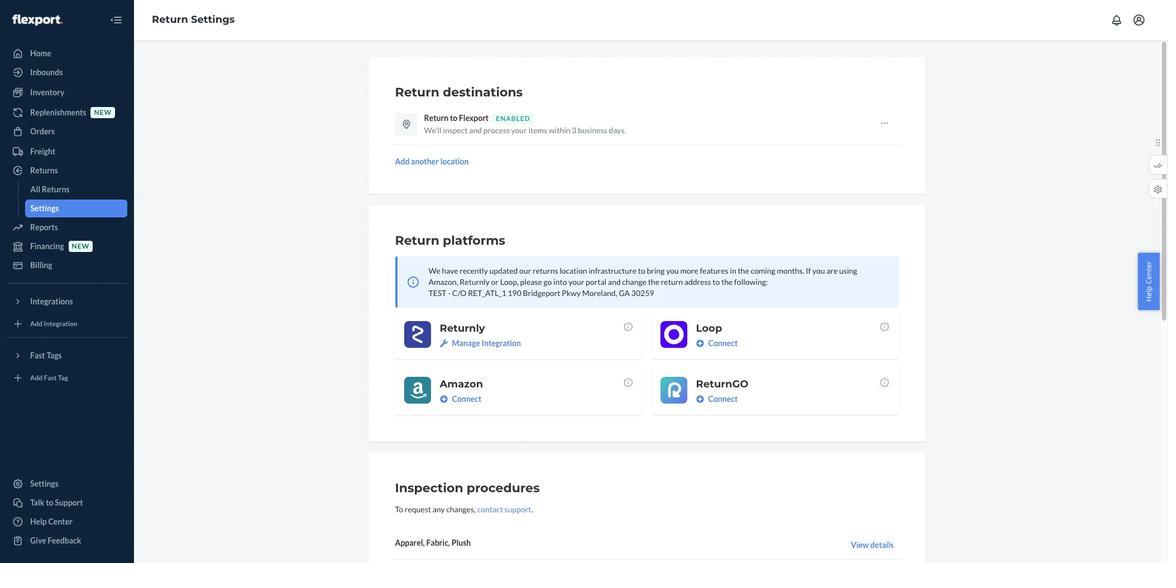Task type: vqa. For each thing, say whether or not it's contained in the screenshot.
Mapping shipping service levels allows Flexport to select the correct service level for your order.                 Failure to map shipping service levels will result in incorrect service level selection (e.g. buyer wants fast service, but Flexport selects ground service).
no



Task type: locate. For each thing, give the bounding box(es) containing it.
1 vertical spatial settings link
[[7, 476, 127, 494]]

have
[[442, 266, 458, 276]]

0 vertical spatial returnly
[[460, 278, 490, 287]]

settings link down all returns link
[[25, 200, 127, 218]]

fabric,
[[426, 539, 450, 548]]

0 vertical spatial help center
[[1144, 262, 1154, 302]]

integration inside manage integration button
[[482, 339, 521, 348]]

location inside we have recently updated our returns location infrastructure to bring you more features in the coming months. if you are using amazon, returnly or loop, please go into your portal and change the return address to the following: test - c/o ret_atl_1 190 bridgeport pkwy moreland, ga 30259
[[560, 266, 587, 276]]

portal
[[586, 278, 606, 287]]

add fast tag link
[[7, 370, 127, 387]]

following:
[[734, 278, 768, 287]]

0 horizontal spatial help
[[30, 518, 47, 527]]

0 horizontal spatial new
[[72, 243, 89, 251]]

integration right manage
[[482, 339, 521, 348]]

we'll inspect and process your items within 3 business days.
[[424, 126, 626, 135]]

returnly down recently at the top of page
[[460, 278, 490, 287]]

help center link
[[7, 514, 127, 532]]

plus circle image down returngo
[[696, 396, 704, 404]]

0 horizontal spatial connect button
[[440, 394, 481, 405]]

the right the "in"
[[738, 266, 749, 276]]

3
[[572, 126, 576, 135]]

return settings
[[152, 13, 235, 26]]

fast tags
[[30, 351, 62, 361]]

home
[[30, 49, 51, 58]]

1 vertical spatial integration
[[482, 339, 521, 348]]

connect down amazon on the left bottom of page
[[452, 395, 481, 404]]

the
[[738, 266, 749, 276], [648, 278, 659, 287], [721, 278, 733, 287]]

you up return
[[666, 266, 679, 276]]

help
[[1144, 286, 1154, 302], [30, 518, 47, 527]]

connect button down amazon on the left bottom of page
[[440, 394, 481, 405]]

1 you from the left
[[666, 266, 679, 276]]

return to flexport
[[424, 113, 489, 123]]

1 horizontal spatial help center
[[1144, 262, 1154, 302]]

are
[[827, 266, 838, 276]]

any
[[433, 505, 445, 515]]

plus circle image for amazon
[[440, 396, 448, 404]]

add left another
[[395, 157, 410, 166]]

or
[[491, 278, 499, 287]]

reports
[[30, 223, 58, 232]]

location up the into
[[560, 266, 587, 276]]

freight
[[30, 147, 55, 156]]

connect button
[[696, 338, 738, 350], [440, 394, 481, 405]]

fast inside dropdown button
[[30, 351, 45, 361]]

tag
[[58, 374, 68, 383]]

new down reports link
[[72, 243, 89, 251]]

to
[[395, 505, 403, 515]]

more
[[680, 266, 698, 276]]

process
[[483, 126, 510, 135]]

integration down the integrations dropdown button
[[44, 320, 78, 329]]

integration inside add integration link
[[44, 320, 78, 329]]

0 horizontal spatial center
[[48, 518, 73, 527]]

1 horizontal spatial connect button
[[696, 338, 738, 350]]

updated
[[489, 266, 518, 276]]

return
[[152, 13, 188, 26], [395, 85, 439, 100], [424, 113, 448, 123], [395, 233, 439, 248]]

returns right all
[[42, 185, 70, 194]]

integrations button
[[7, 293, 127, 311]]

1 vertical spatial location
[[560, 266, 587, 276]]

request
[[405, 505, 431, 515]]

1 horizontal spatial integration
[[482, 339, 521, 348]]

1 horizontal spatial help
[[1144, 286, 1154, 302]]

1 horizontal spatial center
[[1144, 262, 1154, 285]]

1 horizontal spatial new
[[94, 109, 112, 117]]

center inside button
[[1144, 262, 1154, 285]]

0 vertical spatial new
[[94, 109, 112, 117]]

add another location button
[[395, 156, 469, 168]]

0 horizontal spatial your
[[511, 126, 527, 135]]

add down integrations
[[30, 320, 43, 329]]

orders link
[[7, 123, 127, 141]]

0 vertical spatial your
[[511, 126, 527, 135]]

new up orders link at top
[[94, 109, 112, 117]]

location inside button
[[440, 157, 469, 166]]

fast left tags
[[30, 351, 45, 361]]

the down bring
[[648, 278, 659, 287]]

bridgeport
[[523, 289, 560, 298]]

months.
[[777, 266, 804, 276]]

plus circle image
[[696, 340, 704, 348], [440, 396, 448, 404], [696, 396, 704, 404]]

plus circle image down 'loop'
[[696, 340, 704, 348]]

returngo
[[696, 379, 748, 391]]

close navigation image
[[109, 13, 123, 27]]

apparel, fabric, plush
[[395, 539, 471, 548]]

support
[[55, 499, 83, 508]]

1 vertical spatial new
[[72, 243, 89, 251]]

return for return platforms
[[395, 233, 439, 248]]

1 vertical spatial help center
[[30, 518, 73, 527]]

1 vertical spatial your
[[568, 278, 584, 287]]

0 vertical spatial settings link
[[25, 200, 127, 218]]

add integration
[[30, 320, 78, 329]]

another
[[411, 157, 439, 166]]

connect down 'loop'
[[708, 339, 738, 348]]

location
[[440, 157, 469, 166], [560, 266, 587, 276]]

and down flexport
[[469, 126, 482, 135]]

in
[[730, 266, 736, 276]]

returnly up manage
[[440, 323, 485, 335]]

to
[[450, 113, 457, 123], [638, 266, 645, 276], [713, 278, 720, 287], [46, 499, 53, 508]]

billing link
[[7, 257, 127, 275]]

2 vertical spatial add
[[30, 374, 43, 383]]

your down enabled
[[511, 126, 527, 135]]

enabled
[[496, 114, 530, 123]]

the down the "in"
[[721, 278, 733, 287]]

your up "pkwy"
[[568, 278, 584, 287]]

0 vertical spatial location
[[440, 157, 469, 166]]

settings link
[[25, 200, 127, 218], [7, 476, 127, 494]]

1 horizontal spatial location
[[560, 266, 587, 276]]

to right talk
[[46, 499, 53, 508]]

2 vertical spatial settings
[[30, 480, 59, 489]]

0 vertical spatial connect button
[[696, 338, 738, 350]]

ga
[[619, 289, 630, 298]]

connect button down 'loop'
[[696, 338, 738, 350]]

to up change
[[638, 266, 645, 276]]

loop,
[[500, 278, 519, 287]]

and inside we have recently updated our returns location infrastructure to bring you more features in the coming months. if you are using amazon, returnly or loop, please go into your portal and change the return address to the following: test - c/o ret_atl_1 190 bridgeport pkwy moreland, ga 30259
[[608, 278, 621, 287]]

ret_atl_1
[[468, 289, 506, 298]]

to down features
[[713, 278, 720, 287]]

all
[[30, 185, 40, 194]]

add integration link
[[7, 315, 127, 333]]

pkwy
[[562, 289, 581, 298]]

1 vertical spatial add
[[30, 320, 43, 329]]

0 vertical spatial help
[[1144, 286, 1154, 302]]

to up inspect
[[450, 113, 457, 123]]

0 vertical spatial integration
[[44, 320, 78, 329]]

plus circle image down amazon on the left bottom of page
[[440, 396, 448, 404]]

location right another
[[440, 157, 469, 166]]

0 horizontal spatial integration
[[44, 320, 78, 329]]

1 vertical spatial help
[[30, 518, 47, 527]]

amazon
[[440, 379, 483, 391]]

integrations
[[30, 297, 73, 307]]

add for add another location
[[395, 157, 410, 166]]

connect
[[708, 339, 738, 348], [452, 395, 481, 404], [708, 395, 738, 404]]

please
[[520, 278, 542, 287]]

returns link
[[7, 162, 127, 180]]

using
[[839, 266, 857, 276]]

0 vertical spatial fast
[[30, 351, 45, 361]]

1 horizontal spatial you
[[812, 266, 825, 276]]

0 vertical spatial add
[[395, 157, 410, 166]]

add for add fast tag
[[30, 374, 43, 383]]

30259
[[631, 289, 654, 298]]

connect button for amazon
[[440, 394, 481, 405]]

c/o
[[452, 289, 466, 298]]

returnly
[[460, 278, 490, 287], [440, 323, 485, 335]]

all returns
[[30, 185, 70, 194]]

help center inside button
[[1144, 262, 1154, 302]]

contact
[[477, 505, 503, 515]]

1 horizontal spatial the
[[721, 278, 733, 287]]

1 horizontal spatial your
[[568, 278, 584, 287]]

add inside button
[[395, 157, 410, 166]]

0 vertical spatial center
[[1144, 262, 1154, 285]]

0 vertical spatial and
[[469, 126, 482, 135]]

1 vertical spatial returnly
[[440, 323, 485, 335]]

connect button for loop
[[696, 338, 738, 350]]

0 vertical spatial settings
[[191, 13, 235, 26]]

0 horizontal spatial you
[[666, 266, 679, 276]]

returnly inside we have recently updated our returns location infrastructure to bring you more features in the coming months. if you are using amazon, returnly or loop, please go into your portal and change the return address to the following: test - c/o ret_atl_1 190 bridgeport pkwy moreland, ga 30259
[[460, 278, 490, 287]]

1 vertical spatial connect button
[[440, 394, 481, 405]]

talk to support
[[30, 499, 83, 508]]

help center
[[1144, 262, 1154, 302], [30, 518, 73, 527]]

integration for add integration
[[44, 320, 78, 329]]

items
[[528, 126, 547, 135]]

you right if
[[812, 266, 825, 276]]

settings link up support
[[7, 476, 127, 494]]

add down fast tags
[[30, 374, 43, 383]]

returns down freight
[[30, 166, 58, 175]]

and down 'infrastructure'
[[608, 278, 621, 287]]

1 horizontal spatial and
[[608, 278, 621, 287]]

add
[[395, 157, 410, 166], [30, 320, 43, 329], [30, 374, 43, 383]]

fast left the tag
[[44, 374, 57, 383]]

1 vertical spatial and
[[608, 278, 621, 287]]

0 horizontal spatial location
[[440, 157, 469, 166]]

1 vertical spatial settings
[[30, 204, 59, 213]]

loop
[[696, 323, 722, 335]]



Task type: describe. For each thing, give the bounding box(es) containing it.
return for return destinations
[[395, 85, 439, 100]]

connect for amazon
[[452, 395, 481, 404]]

billing
[[30, 261, 52, 270]]

inspect
[[443, 126, 468, 135]]

return for return to flexport
[[424, 113, 448, 123]]

0 horizontal spatial help center
[[30, 518, 73, 527]]

add another location
[[395, 157, 469, 166]]

inbounds
[[30, 68, 63, 77]]

we have recently updated our returns location infrastructure to bring you more features in the coming months. if you are using amazon, returnly or loop, please go into your portal and change the return address to the following: test - c/o ret_atl_1 190 bridgeport pkwy moreland, ga 30259
[[429, 266, 857, 298]]

replenishments
[[30, 108, 86, 117]]

infrastructure
[[589, 266, 637, 276]]

our
[[519, 266, 531, 276]]

add for add integration
[[30, 320, 43, 329]]

return destinations
[[395, 85, 523, 100]]

change
[[622, 278, 647, 287]]

freight link
[[7, 143, 127, 161]]

inspection procedures
[[395, 481, 540, 496]]

1 vertical spatial center
[[48, 518, 73, 527]]

business
[[578, 126, 607, 135]]

inventory
[[30, 88, 64, 97]]

manage integration
[[452, 339, 521, 348]]

home link
[[7, 45, 127, 63]]

2 you from the left
[[812, 266, 825, 276]]

coming
[[751, 266, 775, 276]]

address
[[684, 278, 711, 287]]

support
[[505, 505, 531, 515]]

190
[[508, 289, 521, 298]]

financing
[[30, 242, 64, 251]]

0 vertical spatial returns
[[30, 166, 58, 175]]

manage integration button
[[440, 338, 521, 350]]

flexport
[[459, 113, 489, 123]]

into
[[553, 278, 567, 287]]

details
[[870, 541, 894, 551]]

1 vertical spatial fast
[[44, 374, 57, 383]]

plus circle image for loop
[[696, 340, 704, 348]]

changes,
[[446, 505, 476, 515]]

integration for manage integration
[[482, 339, 521, 348]]

0 horizontal spatial the
[[648, 278, 659, 287]]

within
[[549, 126, 570, 135]]

connect link
[[696, 394, 890, 405]]

inventory link
[[7, 84, 127, 102]]

go
[[544, 278, 552, 287]]

open notifications image
[[1110, 13, 1123, 27]]

help inside button
[[1144, 286, 1154, 302]]

view
[[851, 541, 869, 551]]

wrench image
[[440, 340, 448, 348]]

2 horizontal spatial the
[[738, 266, 749, 276]]

new for replenishments
[[94, 109, 112, 117]]

.
[[531, 505, 533, 515]]

0 horizontal spatial and
[[469, 126, 482, 135]]

reports link
[[7, 219, 127, 237]]

if
[[806, 266, 811, 276]]

1 vertical spatial returns
[[42, 185, 70, 194]]

bring
[[647, 266, 665, 276]]

feedback
[[48, 537, 81, 546]]

inbounds link
[[7, 64, 127, 82]]

to inside "button"
[[46, 499, 53, 508]]

talk
[[30, 499, 44, 508]]

apparel,
[[395, 539, 425, 548]]

orders
[[30, 127, 55, 136]]

test
[[429, 289, 446, 298]]

-
[[448, 289, 451, 298]]

flexport logo image
[[12, 14, 62, 26]]

amazon,
[[429, 278, 458, 287]]

returns
[[533, 266, 558, 276]]

return for return settings
[[152, 13, 188, 26]]

return settings link
[[152, 13, 235, 26]]

destinations
[[443, 85, 523, 100]]

features
[[700, 266, 728, 276]]

give
[[30, 537, 46, 546]]

give feedback
[[30, 537, 81, 546]]

new for financing
[[72, 243, 89, 251]]

talk to support button
[[7, 495, 127, 513]]

help center button
[[1138, 253, 1160, 311]]

add fast tag
[[30, 374, 68, 383]]

days.
[[609, 126, 626, 135]]

moreland,
[[582, 289, 617, 298]]

return
[[661, 278, 683, 287]]

your inside we have recently updated our returns location infrastructure to bring you more features in the coming months. if you are using amazon, returnly or loop, please go into your portal and change the return address to the following: test - c/o ret_atl_1 190 bridgeport pkwy moreland, ga 30259
[[568, 278, 584, 287]]

plus circle image inside connect link
[[696, 396, 704, 404]]

connect down returngo
[[708, 395, 738, 404]]

return platforms
[[395, 233, 505, 248]]

to request any changes, contact support .
[[395, 505, 533, 515]]

all returns link
[[25, 181, 127, 199]]

we'll
[[424, 126, 441, 135]]

connect for loop
[[708, 339, 738, 348]]

we
[[429, 266, 440, 276]]

platforms
[[443, 233, 505, 248]]

plush
[[452, 539, 471, 548]]

inspection
[[395, 481, 463, 496]]

open account menu image
[[1132, 13, 1146, 27]]



